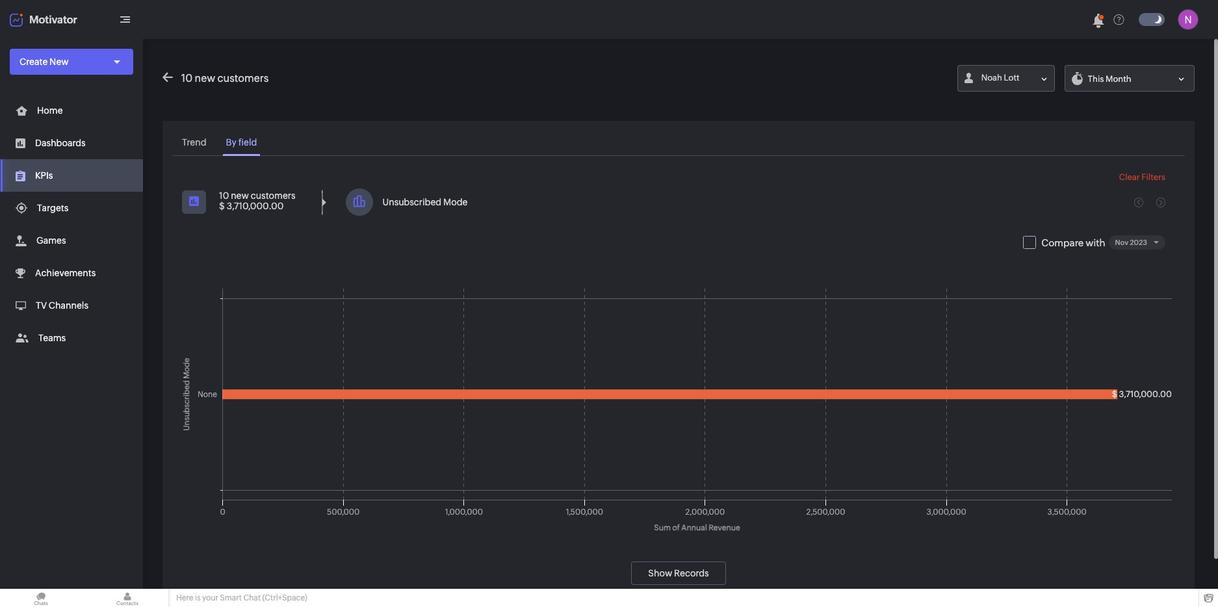 Task type: locate. For each thing, give the bounding box(es) containing it.
1 horizontal spatial 10
[[219, 190, 229, 201]]

nov
[[1115, 239, 1128, 246]]

new inside 10 new customers $ 3,710,000.00
[[231, 190, 249, 201]]

nov 2023
[[1115, 239, 1147, 246]]

by
[[226, 137, 236, 148]]

1 vertical spatial customers
[[251, 190, 295, 201]]

teams
[[38, 333, 66, 343]]

clear
[[1119, 172, 1140, 182]]

compare with
[[1041, 237, 1105, 248]]

here is your smart chat (ctrl+space)
[[176, 593, 307, 603]]

0 vertical spatial customers
[[217, 72, 269, 84]]

create
[[19, 57, 48, 67]]

trend tab
[[179, 131, 210, 156]]

customers up "by field"
[[217, 72, 269, 84]]

customers inside 10 new customers $ 3,710,000.00
[[251, 190, 295, 201]]

filters
[[1142, 172, 1165, 182]]

new right $
[[231, 190, 249, 201]]

10
[[181, 72, 193, 84], [219, 190, 229, 201]]

0 vertical spatial new
[[195, 72, 215, 84]]

smart
[[220, 593, 242, 603]]

10 inside 10 new customers $ 3,710,000.00
[[219, 190, 229, 201]]

customers right $
[[251, 190, 295, 201]]

channels
[[49, 300, 88, 311]]

user image
[[1178, 9, 1199, 30]]

2023
[[1130, 239, 1147, 246]]

dashboards
[[35, 138, 86, 148]]

show records button
[[631, 562, 726, 585]]

customers for 10 new customers $ 3,710,000.00
[[251, 190, 295, 201]]

here
[[176, 593, 193, 603]]

list
[[0, 94, 143, 354]]

tab list
[[172, 131, 1185, 156]]

clear filters
[[1119, 172, 1165, 182]]

chat
[[243, 593, 261, 603]]

contacts image
[[86, 589, 168, 607]]

this
[[1088, 74, 1104, 84]]

10 for 10 new customers $ 3,710,000.00
[[219, 190, 229, 201]]

(ctrl+space)
[[262, 593, 307, 603]]

1 vertical spatial 10
[[219, 190, 229, 201]]

new
[[195, 72, 215, 84], [231, 190, 249, 201]]

list containing home
[[0, 94, 143, 354]]

0 horizontal spatial 10
[[181, 72, 193, 84]]

create new
[[19, 57, 69, 67]]

10 down by
[[219, 190, 229, 201]]

This Month field
[[1065, 65, 1195, 92]]

0 vertical spatial 10
[[181, 72, 193, 84]]

customers
[[217, 72, 269, 84], [251, 190, 295, 201]]

1 horizontal spatial new
[[231, 190, 249, 201]]

compare
[[1041, 237, 1084, 248]]

kpis
[[35, 170, 53, 181]]

3,710,000.00
[[227, 201, 284, 211]]

$
[[219, 201, 225, 211]]

unsubscribed
[[383, 197, 441, 207]]

10 up trend at the top left
[[181, 72, 193, 84]]

help image
[[1113, 14, 1124, 25]]

new up trend at the top left
[[195, 72, 215, 84]]

0 horizontal spatial new
[[195, 72, 215, 84]]

1 vertical spatial new
[[231, 190, 249, 201]]

tv
[[36, 300, 47, 311]]

field
[[238, 137, 257, 148]]

games
[[36, 235, 66, 246]]

by field
[[226, 137, 257, 148]]



Task type: vqa. For each thing, say whether or not it's contained in the screenshot.
Search Element
no



Task type: describe. For each thing, give the bounding box(es) containing it.
is
[[195, 593, 201, 603]]

targets
[[37, 203, 68, 213]]

unsubscribed mode
[[383, 197, 468, 207]]

10 for 10 new customers
[[181, 72, 193, 84]]

month
[[1106, 74, 1131, 84]]

noah
[[981, 73, 1002, 83]]

new for 10 new customers $ 3,710,000.00
[[231, 190, 249, 201]]

10 new customers $ 3,710,000.00
[[219, 190, 295, 211]]

by field tab
[[223, 131, 260, 156]]

tab list containing trend
[[172, 131, 1185, 156]]

achievements
[[35, 268, 96, 278]]

10 new customers
[[181, 72, 269, 84]]

this month
[[1088, 74, 1131, 84]]

new for 10 new customers
[[195, 72, 215, 84]]

home
[[37, 105, 63, 116]]

mode
[[443, 197, 468, 207]]

show
[[648, 568, 672, 578]]

tv channels
[[36, 300, 88, 311]]

with
[[1086, 237, 1105, 248]]

new
[[49, 57, 69, 67]]

motivator
[[29, 13, 77, 26]]

trend
[[182, 137, 206, 148]]

customers for 10 new customers
[[217, 72, 269, 84]]

compare with tab panel
[[172, 172, 1185, 585]]

noah lott
[[981, 73, 1020, 83]]

chats image
[[0, 589, 82, 607]]

show records
[[648, 568, 709, 578]]

records
[[674, 568, 709, 578]]

your
[[202, 593, 218, 603]]

lott
[[1004, 73, 1020, 83]]



